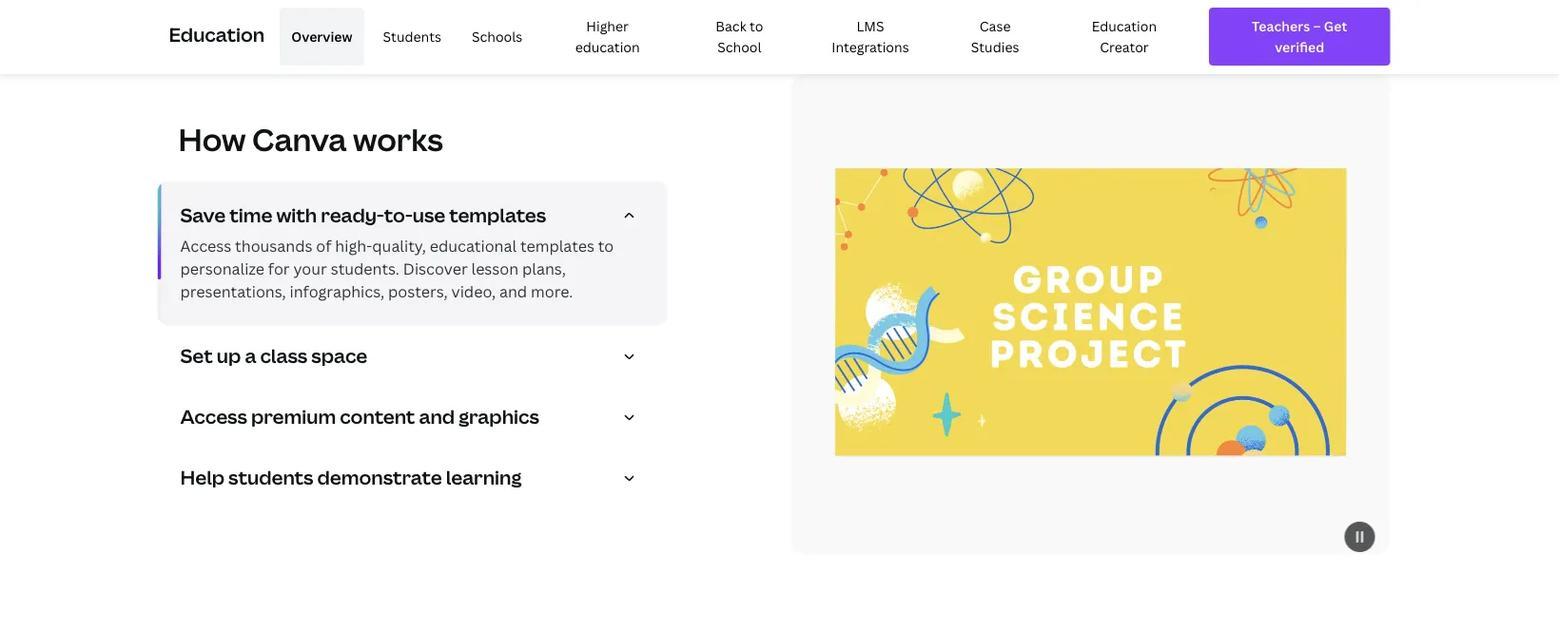 Task type: vqa. For each thing, say whether or not it's contained in the screenshot.
menu bar containing Higher education
yes



Task type: describe. For each thing, give the bounding box(es) containing it.
plans,
[[522, 258, 566, 279]]

higher education
[[575, 17, 640, 56]]

back to school link
[[681, 8, 798, 65]]

access for access premium content and graphics
[[180, 404, 247, 430]]

works
[[353, 118, 443, 160]]

schools link
[[460, 8, 534, 65]]

educational
[[430, 235, 517, 256]]

menu bar inside education element
[[272, 8, 1194, 65]]

students.
[[331, 258, 399, 279]]

students
[[383, 27, 441, 45]]

access premium content and graphics
[[180, 404, 539, 430]]

personalize
[[180, 258, 264, 279]]

students
[[228, 465, 313, 491]]

how canva works
[[178, 118, 443, 160]]

save time with ready-to-use templates
[[180, 202, 546, 228]]

lms integrations
[[832, 17, 909, 56]]

lms integrations link
[[805, 8, 935, 65]]

thousands
[[235, 235, 312, 256]]

and inside access thousands of high-quality, educational templates to personalize for your students. discover lesson plans, presentations, infographics, posters, video, and more.
[[499, 281, 527, 301]]

to-
[[384, 202, 413, 228]]

time
[[229, 202, 272, 228]]

high-
[[335, 235, 372, 256]]

help students demonstrate learning
[[180, 465, 522, 491]]

content
[[340, 404, 415, 430]]

templates for use
[[449, 202, 546, 228]]

infographics,
[[290, 281, 384, 301]]

back to school
[[716, 17, 763, 56]]

more.
[[531, 281, 573, 301]]

higher education link
[[542, 8, 673, 65]]

lms
[[857, 17, 884, 35]]

ready-
[[321, 202, 384, 228]]

use
[[413, 202, 445, 228]]

set
[[180, 343, 213, 369]]

class
[[260, 343, 307, 369]]

set up a class space
[[180, 343, 367, 369]]

creator
[[1100, 38, 1149, 56]]

presentations,
[[180, 281, 286, 301]]

with
[[276, 202, 317, 228]]

templates for educational
[[520, 235, 594, 256]]

canva
[[252, 118, 347, 160]]

education for education creator
[[1092, 17, 1157, 35]]

education creator
[[1092, 17, 1157, 56]]

case studies link
[[943, 8, 1047, 65]]



Task type: locate. For each thing, give the bounding box(es) containing it.
video,
[[451, 281, 496, 301]]

demonstrate
[[317, 465, 442, 491]]

graphics
[[459, 404, 539, 430]]

quality,
[[372, 235, 426, 256]]

space
[[311, 343, 367, 369]]

access for access thousands of high-quality, educational templates to personalize for your students. discover lesson plans, presentations, infographics, posters, video, and more.
[[180, 235, 231, 256]]

back
[[716, 17, 746, 35]]

a
[[245, 343, 256, 369]]

of
[[316, 235, 331, 256]]

help students demonstrate learning button
[[180, 465, 652, 497]]

0 horizontal spatial to
[[598, 235, 614, 256]]

higher
[[586, 17, 629, 35]]

2 access from the top
[[180, 404, 247, 430]]

overview
[[291, 27, 352, 45]]

access premium content and graphics button
[[180, 404, 652, 436]]

0 vertical spatial access
[[180, 235, 231, 256]]

education
[[1092, 17, 1157, 35], [169, 21, 265, 47]]

set up a class space button
[[180, 343, 652, 375]]

0 vertical spatial templates
[[449, 202, 546, 228]]

posters,
[[388, 281, 448, 301]]

school
[[717, 38, 762, 56]]

your
[[293, 258, 327, 279]]

education element
[[169, 0, 1390, 73]]

how
[[178, 118, 246, 160]]

teachers – get verified image
[[1226, 15, 1373, 58]]

to inside access thousands of high-quality, educational templates to personalize for your students. discover lesson plans, presentations, infographics, posters, video, and more.
[[598, 235, 614, 256]]

and right content
[[419, 404, 455, 430]]

access inside access thousands of high-quality, educational templates to personalize for your students. discover lesson plans, presentations, infographics, posters, video, and more.
[[180, 235, 231, 256]]

case
[[980, 17, 1011, 35]]

1 horizontal spatial to
[[750, 17, 763, 35]]

0 horizontal spatial and
[[419, 404, 455, 430]]

1 access from the top
[[180, 235, 231, 256]]

1 vertical spatial templates
[[520, 235, 594, 256]]

templates inside save time with ready-to-use templates dropdown button
[[449, 202, 546, 228]]

help
[[180, 465, 225, 491]]

access up personalize
[[180, 235, 231, 256]]

education creator link
[[1055, 8, 1194, 65]]

templates up educational
[[449, 202, 546, 228]]

to inside back to school
[[750, 17, 763, 35]]

menu bar containing higher education
[[272, 8, 1194, 65]]

integrations
[[832, 38, 909, 56]]

discover
[[403, 258, 468, 279]]

save
[[180, 202, 226, 228]]

menu bar
[[272, 8, 1194, 65]]

education for education
[[169, 21, 265, 47]]

1 horizontal spatial education
[[1092, 17, 1157, 35]]

lesson
[[471, 258, 519, 279]]

to
[[750, 17, 763, 35], [598, 235, 614, 256]]

templates
[[449, 202, 546, 228], [520, 235, 594, 256]]

templates up plans,
[[520, 235, 594, 256]]

0 vertical spatial and
[[499, 281, 527, 301]]

access
[[180, 235, 231, 256], [180, 404, 247, 430]]

and
[[499, 281, 527, 301], [419, 404, 455, 430]]

students link
[[372, 8, 453, 65]]

overview link
[[280, 8, 364, 65]]

0 horizontal spatial education
[[169, 21, 265, 47]]

save time with ready-to-use templates button
[[180, 202, 652, 234]]

access thousands of high-quality, educational templates to personalize for your students. discover lesson plans, presentations, infographics, posters, video, and more.
[[180, 235, 614, 301]]

for
[[268, 258, 290, 279]]

1 horizontal spatial and
[[499, 281, 527, 301]]

templates inside access thousands of high-quality, educational templates to personalize for your students. discover lesson plans, presentations, infographics, posters, video, and more.
[[520, 235, 594, 256]]

and down the lesson in the left of the page
[[499, 281, 527, 301]]

and inside dropdown button
[[419, 404, 455, 430]]

education
[[575, 38, 640, 56]]

premium
[[251, 404, 336, 430]]

1 vertical spatial to
[[598, 235, 614, 256]]

0 vertical spatial to
[[750, 17, 763, 35]]

up
[[217, 343, 241, 369]]

studies
[[971, 38, 1019, 56]]

1 vertical spatial access
[[180, 404, 247, 430]]

schools
[[472, 27, 523, 45]]

learning
[[446, 465, 522, 491]]

case studies
[[971, 17, 1019, 56]]

access inside dropdown button
[[180, 404, 247, 430]]

access up help
[[180, 404, 247, 430]]

1 vertical spatial and
[[419, 404, 455, 430]]



